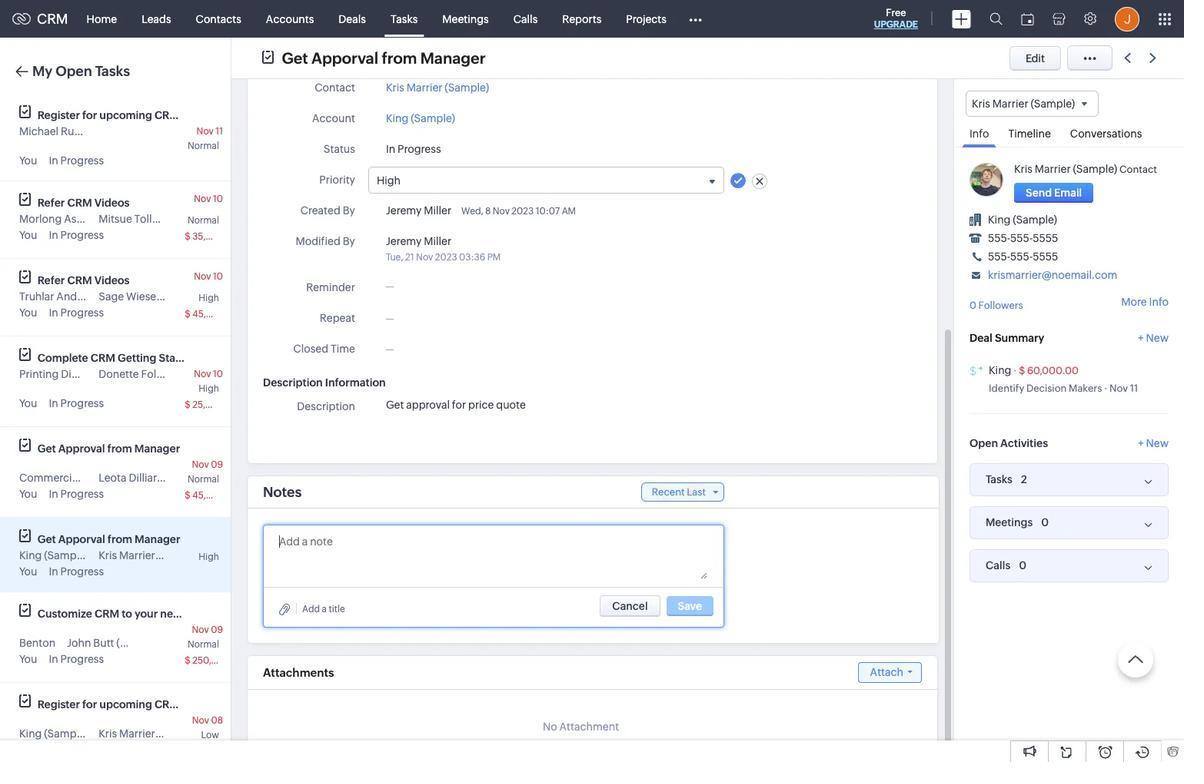 Task type: describe. For each thing, give the bounding box(es) containing it.
press
[[83, 472, 109, 484]]

meetings link
[[430, 0, 501, 37]]

search element
[[980, 0, 1012, 38]]

no attachment
[[543, 721, 619, 734]]

8 you from the top
[[19, 744, 37, 757]]

1 horizontal spatial meetings
[[986, 517, 1033, 529]]

1 you from the top
[[19, 155, 37, 167]]

register for not
[[38, 699, 80, 711]]

truhlar and truhlar attys
[[19, 291, 142, 303]]

1 horizontal spatial open
[[970, 437, 998, 450]]

0 vertical spatial tasks
[[391, 13, 418, 25]]

refer crm videos for associates
[[38, 197, 130, 209]]

in for john butt (sample)
[[49, 654, 58, 666]]

donette
[[99, 368, 139, 381]]

michael
[[19, 125, 59, 138]]

tasks link
[[378, 0, 430, 37]]

0 vertical spatial open
[[55, 63, 92, 79]]

last
[[687, 487, 706, 498]]

progress for sage wieser (sample)
[[60, 307, 104, 319]]

morlong associates
[[19, 213, 118, 225]]

contacts link
[[183, 0, 254, 37]]

2 vertical spatial from
[[108, 534, 132, 546]]

$ 45,000.00 for leota dilliard (sample)
[[185, 491, 239, 501]]

refer crm videos for and
[[38, 275, 130, 287]]

kris inside "kris marrier (sample)" link
[[386, 82, 404, 94]]

more info link
[[1121, 296, 1169, 309]]

marrier inside field
[[993, 98, 1029, 110]]

high for donette foller (sample)
[[199, 384, 219, 394]]

kris up "customize crm to your needs nov 09"
[[99, 550, 117, 562]]

crm inside register for upcoming crm webinars nov 08
[[154, 699, 179, 711]]

webinars for in progress
[[182, 109, 230, 121]]

1 vertical spatial tasks
[[95, 63, 130, 79]]

my open tasks
[[32, 63, 130, 79]]

kris inside kris marrier (sample) field
[[972, 98, 990, 110]]

1 horizontal spatial king (sample) link
[[988, 214, 1057, 226]]

25,000.00
[[192, 400, 239, 411]]

in for leota dilliard (sample)
[[49, 488, 58, 501]]

next record image
[[1150, 53, 1160, 63]]

low
[[201, 731, 219, 741]]

nov inside the jeremy miller tue, 21 nov 2023 03:36 pm
[[416, 252, 433, 263]]

jeremy for jeremy miller
[[386, 205, 422, 217]]

in progress up "jeremy miller"
[[386, 143, 441, 155]]

donette foller (sample)
[[99, 368, 216, 381]]

miller for jeremy miller
[[424, 205, 451, 217]]

60,000.00
[[1027, 365, 1079, 377]]

printing
[[19, 368, 59, 381]]

kris marrier (sample) contact
[[1014, 163, 1157, 175]]

marrier down tasks link
[[407, 82, 443, 94]]

timeline link
[[1001, 117, 1059, 147]]

closed
[[293, 343, 328, 355]]

contacts
[[196, 13, 241, 25]]

crm inside "customize crm to your needs nov 09"
[[95, 608, 119, 621]]

1 vertical spatial ·
[[1104, 383, 1108, 394]]

sage wieser (sample)
[[99, 291, 207, 303]]

profile element
[[1106, 0, 1149, 37]]

09 inside 'get approval from manager nov 09'
[[211, 460, 223, 471]]

summary
[[995, 332, 1044, 344]]

wed, 8 nov 2023 10:07 am
[[461, 206, 576, 217]]

projects
[[626, 13, 667, 25]]

ruta
[[61, 125, 84, 138]]

get down accounts
[[282, 49, 308, 67]]

wieser
[[126, 291, 160, 303]]

2 new from the top
[[1146, 437, 1169, 450]]

progress for donette foller (sample)
[[60, 398, 104, 410]]

identify
[[989, 383, 1024, 394]]

2 + new from the top
[[1138, 437, 1169, 450]]

reports
[[562, 13, 602, 25]]

register for upcoming crm webinars nov 11
[[38, 109, 230, 137]]

progress down the ruta
[[60, 155, 104, 167]]

calendar image
[[1021, 13, 1034, 25]]

complete crm getting started steps nov 10
[[38, 352, 227, 380]]

11 inside the register for upcoming crm webinars nov 11
[[216, 126, 223, 137]]

crm inside the register for upcoming crm webinars nov 11
[[154, 109, 179, 121]]

conversations link
[[1063, 117, 1150, 147]]

info inside "link"
[[970, 128, 989, 140]]

account
[[312, 112, 355, 125]]

2 vertical spatial manager
[[135, 534, 180, 546]]

kris marrier (sample) down meetings link at the top left of page
[[386, 82, 489, 94]]

search image
[[990, 12, 1003, 25]]

marrier down register for upcoming crm webinars nov 08
[[119, 728, 155, 741]]

35,000.00
[[192, 231, 239, 242]]

nov inside "customize crm to your needs nov 09"
[[192, 625, 209, 636]]

customize
[[38, 608, 92, 621]]

0 horizontal spatial get apporval from manager
[[38, 534, 180, 546]]

kris marrier (sample) inside field
[[972, 98, 1075, 110]]

get inside 'get approval from manager nov 09'
[[38, 443, 56, 455]]

in progress for leota dilliard (sample)
[[49, 488, 104, 501]]

for for started
[[82, 699, 97, 711]]

$ 250,000.00
[[185, 656, 245, 667]]

2 + from the top
[[1138, 437, 1144, 450]]

progress for mitsue tollner (sample)
[[60, 229, 104, 241]]

approval
[[406, 399, 450, 411]]

kris marrier (sample) up your
[[99, 550, 202, 562]]

in down the "michael" on the top left
[[49, 155, 58, 167]]

1 vertical spatial apporval
[[58, 534, 105, 546]]

time
[[331, 343, 355, 355]]

approval
[[58, 443, 105, 455]]

you for commercial press
[[19, 488, 37, 501]]

deal
[[970, 332, 993, 344]]

attachments
[[263, 667, 334, 680]]

High field
[[369, 168, 723, 193]]

0 vertical spatial manager
[[420, 49, 486, 67]]

2 truhlar from the left
[[79, 291, 114, 303]]

you for printing dimensions
[[19, 398, 37, 410]]

$ 45,000.00 for sage wieser (sample)
[[185, 309, 239, 320]]

no
[[543, 721, 557, 734]]

in progress for sage wieser (sample)
[[49, 307, 104, 319]]

in right status
[[386, 143, 395, 155]]

normal inside michael ruta (sample) normal
[[188, 141, 219, 151]]

10:07
[[536, 206, 560, 217]]

marrier down timeline
[[1035, 163, 1071, 175]]

title
[[329, 604, 345, 615]]

0 horizontal spatial king (sample) link
[[386, 111, 455, 127]]

1 vertical spatial started
[[69, 744, 106, 757]]

king · $ 60,000.00 identify decision makers · nov 11
[[989, 364, 1138, 394]]

get down commercial
[[38, 534, 56, 546]]

priority
[[319, 174, 355, 186]]

free upgrade
[[874, 7, 918, 30]]

projects link
[[614, 0, 679, 37]]

tue,
[[386, 252, 403, 263]]

add
[[302, 604, 320, 615]]

not started
[[49, 744, 106, 757]]

you for morlong associates
[[19, 229, 37, 241]]

morlong
[[19, 213, 62, 225]]

quote
[[496, 399, 526, 411]]

normal for refer crm videos
[[188, 215, 219, 226]]

upcoming for started
[[99, 699, 152, 711]]

conversations
[[1070, 128, 1142, 140]]

sage
[[99, 291, 124, 303]]

attach
[[870, 667, 904, 679]]

get approval for price quote
[[386, 399, 526, 411]]

1 horizontal spatial apporval
[[311, 49, 378, 67]]

nov 10 for mitsue tollner (sample)
[[194, 194, 223, 205]]

0 horizontal spatial ·
[[1014, 365, 1017, 377]]

repeat
[[320, 312, 355, 324]]

create menu image
[[952, 10, 971, 28]]

info link
[[962, 117, 997, 148]]

in progress for donette foller (sample)
[[49, 398, 104, 410]]

get left approval on the bottom of page
[[386, 399, 404, 411]]

open activities
[[970, 437, 1048, 450]]

0 vertical spatial get apporval from manager
[[282, 49, 486, 67]]

nov inside king · $ 60,000.00 identify decision makers · nov 11
[[1110, 383, 1128, 394]]

calls inside calls link
[[513, 13, 538, 25]]

created
[[300, 205, 341, 217]]

reports link
[[550, 0, 614, 37]]

to
[[122, 608, 132, 621]]

michael ruta (sample) normal
[[19, 125, 219, 151]]

0 horizontal spatial contact
[[315, 82, 355, 94]]

butt
[[93, 637, 114, 650]]

webinars for not started
[[182, 699, 230, 711]]

2 5555 from the top
[[1033, 251, 1058, 263]]

get approval from manager nov 09
[[38, 443, 223, 471]]

not
[[49, 744, 67, 757]]

leads
[[142, 13, 171, 25]]

(sample) inside michael ruta (sample) normal
[[86, 125, 130, 138]]

1 horizontal spatial kris marrier (sample) link
[[1014, 163, 1117, 175]]



Task type: locate. For each thing, give the bounding box(es) containing it.
1 vertical spatial calls
[[986, 560, 1011, 572]]

modified
[[296, 235, 341, 248]]

1 vertical spatial manager
[[134, 443, 180, 455]]

0 vertical spatial from
[[382, 49, 417, 67]]

in
[[386, 143, 395, 155], [49, 155, 58, 167], [49, 229, 58, 241], [49, 307, 58, 319], [49, 398, 58, 410], [49, 488, 58, 501], [49, 566, 58, 578], [49, 654, 58, 666]]

10 for mitsue tollner (sample)
[[213, 194, 223, 205]]

truhlar
[[19, 291, 54, 303], [79, 291, 114, 303]]

for for progress
[[82, 109, 97, 121]]

contact up account
[[315, 82, 355, 94]]

1 vertical spatial get apporval from manager
[[38, 534, 180, 546]]

1 jeremy from the top
[[386, 205, 422, 217]]

previous record image
[[1124, 53, 1131, 63]]

by right modified at the left of page
[[343, 235, 355, 248]]

new
[[1146, 332, 1169, 344], [1146, 437, 1169, 450]]

$ down sage wieser (sample)
[[185, 309, 191, 320]]

0 vertical spatial kris marrier (sample) link
[[386, 80, 489, 96]]

1 vertical spatial king (sample) link
[[988, 214, 1057, 226]]

1 vertical spatial info
[[1149, 296, 1169, 309]]

tasks left 2
[[986, 474, 1013, 486]]

description information
[[263, 377, 386, 389]]

tasks down "home" link
[[95, 63, 130, 79]]

0 horizontal spatial calls
[[513, 13, 538, 25]]

in down and
[[49, 307, 58, 319]]

0 vertical spatial new
[[1146, 332, 1169, 344]]

1 horizontal spatial get apporval from manager
[[282, 49, 486, 67]]

jeremy miller tue, 21 nov 2023 03:36 pm
[[386, 235, 501, 263]]

commercial press
[[19, 472, 109, 484]]

2 refer crm videos from the top
[[38, 275, 130, 287]]

nov inside register for upcoming crm webinars nov 08
[[192, 716, 209, 727]]

started inside "complete crm getting started steps nov 10"
[[159, 352, 197, 364]]

2023 inside the jeremy miller tue, 21 nov 2023 03:36 pm
[[435, 252, 457, 263]]

progress down "truhlar and truhlar attys"
[[60, 307, 104, 319]]

webinars inside register for upcoming crm webinars nov 08
[[182, 699, 230, 711]]

nov inside "complete crm getting started steps nov 10"
[[194, 369, 211, 380]]

progress up customize on the left
[[60, 566, 104, 578]]

1 refer crm videos from the top
[[38, 197, 130, 209]]

register up not
[[38, 699, 80, 711]]

0 vertical spatial ·
[[1014, 365, 1017, 377]]

1 new from the top
[[1146, 332, 1169, 344]]

0 followers
[[970, 300, 1023, 312]]

kris marrier (sample) link down timeline
[[1014, 163, 1117, 175]]

leads link
[[129, 0, 183, 37]]

jeremy for jeremy miller tue, 21 nov 2023 03:36 pm
[[386, 235, 422, 248]]

4 normal from the top
[[188, 640, 219, 651]]

09 down "25,000.00"
[[211, 460, 223, 471]]

1 horizontal spatial 0
[[1019, 559, 1027, 572]]

contact
[[315, 82, 355, 94], [1120, 164, 1157, 175]]

in for donette foller (sample)
[[49, 398, 58, 410]]

contact down "conversations"
[[1120, 164, 1157, 175]]

1 vertical spatial upcoming
[[99, 699, 152, 711]]

truhlar left and
[[19, 291, 54, 303]]

$ for mitsue tollner (sample)
[[185, 231, 191, 242]]

1 + from the top
[[1138, 332, 1144, 344]]

(sample) inside kris marrier (sample) field
[[1031, 98, 1075, 110]]

more info
[[1121, 296, 1169, 309]]

manager up "leota dilliard (sample)"
[[134, 443, 180, 455]]

in down the benton on the bottom left of page
[[49, 654, 58, 666]]

open right my
[[55, 63, 92, 79]]

from up 'leota'
[[107, 443, 132, 455]]

register for in
[[38, 109, 80, 121]]

in progress up customize on the left
[[49, 566, 104, 578]]

refer up the morlong
[[38, 197, 65, 209]]

miller left wed,
[[424, 205, 451, 217]]

nov
[[197, 126, 214, 137], [194, 194, 211, 205], [493, 206, 510, 217], [416, 252, 433, 263], [194, 271, 211, 282], [194, 369, 211, 380], [1110, 383, 1128, 394], [192, 460, 209, 471], [192, 625, 209, 636], [192, 716, 209, 727]]

0 vertical spatial meetings
[[442, 13, 489, 25]]

45,000.00 down "leota dilliard (sample)"
[[192, 491, 239, 501]]

0 vertical spatial + new
[[1138, 332, 1169, 344]]

5 you from the top
[[19, 488, 37, 501]]

in progress down john
[[49, 654, 104, 666]]

1 horizontal spatial ·
[[1104, 383, 1108, 394]]

1 horizontal spatial calls
[[986, 560, 1011, 572]]

$ down "leota dilliard (sample)"
[[185, 491, 191, 501]]

1 nov 10 from the top
[[194, 194, 223, 205]]

tasks
[[391, 13, 418, 25], [95, 63, 130, 79], [986, 474, 1013, 486]]

mitsue
[[99, 213, 132, 225]]

8
[[485, 206, 491, 217]]

$ left 35,000.00
[[185, 231, 191, 242]]

in progress down printing dimensions
[[49, 398, 104, 410]]

2 register from the top
[[38, 699, 80, 711]]

2 horizontal spatial 0
[[1041, 516, 1049, 529]]

in for mitsue tollner (sample)
[[49, 229, 58, 241]]

crm inside "complete crm getting started steps nov 10"
[[91, 352, 115, 364]]

0 vertical spatial +
[[1138, 332, 1144, 344]]

1 09 from the top
[[211, 460, 223, 471]]

09
[[211, 460, 223, 471], [211, 625, 223, 636]]

nov 10
[[194, 194, 223, 205], [194, 271, 223, 282]]

you left not
[[19, 744, 37, 757]]

Kris Marrier (Sample) field
[[966, 91, 1099, 117]]

2 vertical spatial for
[[82, 699, 97, 711]]

2 normal from the top
[[188, 215, 219, 226]]

videos up mitsue on the left top of the page
[[94, 197, 130, 209]]

nov inside the register for upcoming crm webinars nov 11
[[197, 126, 214, 137]]

3 normal from the top
[[188, 474, 219, 485]]

1 vertical spatial miller
[[424, 235, 451, 248]]

1 refer from the top
[[38, 197, 65, 209]]

kris
[[386, 82, 404, 94], [972, 98, 990, 110], [1014, 163, 1033, 175], [99, 550, 117, 562], [99, 728, 117, 741]]

upcoming
[[99, 109, 152, 121], [99, 699, 152, 711]]

mitsue tollner (sample)
[[99, 213, 215, 225]]

dimensions
[[61, 368, 120, 381]]

2023 left 03:36
[[435, 252, 457, 263]]

1 vertical spatial jeremy
[[386, 235, 422, 248]]

1 vertical spatial register
[[38, 699, 80, 711]]

2 horizontal spatial tasks
[[986, 474, 1013, 486]]

0 vertical spatial refer crm videos
[[38, 197, 130, 209]]

2 vertical spatial 10
[[213, 369, 223, 380]]

register inside the register for upcoming crm webinars nov 11
[[38, 109, 80, 121]]

in down 'printing'
[[49, 398, 58, 410]]

started right not
[[69, 744, 106, 757]]

videos for mitsue
[[94, 197, 130, 209]]

kris marrier (sample) up timeline link at the top
[[972, 98, 1075, 110]]

1 vertical spatial refer crm videos
[[38, 275, 130, 287]]

manager inside 'get approval from manager nov 09'
[[134, 443, 180, 455]]

6 you from the top
[[19, 566, 37, 578]]

steps
[[199, 352, 227, 364]]

09 up the 250,000.00
[[211, 625, 223, 636]]

0 vertical spatial 0
[[970, 300, 977, 312]]

0 vertical spatial refer
[[38, 197, 65, 209]]

webinars inside the register for upcoming crm webinars nov 11
[[182, 109, 230, 121]]

0 horizontal spatial started
[[69, 744, 106, 757]]

kris down timeline
[[1014, 163, 1033, 175]]

tollner
[[134, 213, 168, 225]]

0 vertical spatial 11
[[216, 126, 223, 137]]

in for kris marrier (sample)
[[49, 566, 58, 578]]

contact inside kris marrier (sample) contact
[[1120, 164, 1157, 175]]

1 horizontal spatial info
[[1149, 296, 1169, 309]]

profile image
[[1115, 7, 1140, 31]]

45,000.00 up steps
[[192, 309, 239, 320]]

1 vertical spatial 5555
[[1033, 251, 1058, 263]]

krismarrier@noemail.com
[[988, 269, 1117, 282]]

1 vertical spatial 10
[[213, 271, 223, 282]]

0 horizontal spatial truhlar
[[19, 291, 54, 303]]

0 vertical spatial 45,000.00
[[192, 309, 239, 320]]

in progress for john butt (sample)
[[49, 654, 104, 666]]

0 vertical spatial miller
[[424, 205, 451, 217]]

krismarrier@noemail.com link
[[988, 269, 1117, 282]]

description down description information on the left of page
[[297, 401, 355, 413]]

from down 'leota'
[[108, 534, 132, 546]]

jeremy inside the jeremy miller tue, 21 nov 2023 03:36 pm
[[386, 235, 422, 248]]

high for sage wieser (sample)
[[199, 293, 219, 304]]

1 10 from the top
[[213, 194, 223, 205]]

from down tasks link
[[382, 49, 417, 67]]

needs
[[160, 608, 192, 621]]

register inside register for upcoming crm webinars nov 08
[[38, 699, 80, 711]]

in progress down morlong associates
[[49, 229, 104, 241]]

1 vertical spatial contact
[[1120, 164, 1157, 175]]

attys
[[116, 291, 142, 303]]

1 vertical spatial refer
[[38, 275, 65, 287]]

normal up $ 250,000.00
[[188, 640, 219, 651]]

kris marrier (sample) link
[[386, 80, 489, 96], [1014, 163, 1117, 175]]

Add a note text field
[[279, 534, 707, 580]]

in for sage wieser (sample)
[[49, 307, 58, 319]]

2023 left 10:07 on the top left
[[512, 206, 534, 217]]

miller inside the jeremy miller tue, 21 nov 2023 03:36 pm
[[424, 235, 451, 248]]

progress down john
[[60, 654, 104, 666]]

0 vertical spatial 5555
[[1033, 232, 1058, 245]]

from
[[382, 49, 417, 67], [107, 443, 132, 455], [108, 534, 132, 546]]

progress down associates
[[60, 229, 104, 241]]

description for description
[[297, 401, 355, 413]]

for up not started
[[82, 699, 97, 711]]

in down commercial
[[49, 488, 58, 501]]

progress down press
[[60, 488, 104, 501]]

0 vertical spatial king (sample) link
[[386, 111, 455, 127]]

1 vertical spatial 45,000.00
[[192, 491, 239, 501]]

1 vertical spatial from
[[107, 443, 132, 455]]

1 vertical spatial by
[[343, 235, 355, 248]]

apporval
[[311, 49, 378, 67], [58, 534, 105, 546]]

miller down "jeremy miller"
[[424, 235, 451, 248]]

kris down tasks link
[[386, 82, 404, 94]]

1 horizontal spatial truhlar
[[79, 291, 114, 303]]

refer crm videos
[[38, 197, 130, 209], [38, 275, 130, 287]]

1 vertical spatial 09
[[211, 625, 223, 636]]

21
[[405, 252, 414, 263]]

10 inside "complete crm getting started steps nov 10"
[[213, 369, 223, 380]]

commercial
[[19, 472, 80, 484]]

info right more at right
[[1149, 296, 1169, 309]]

nov inside 'get approval from manager nov 09'
[[192, 460, 209, 471]]

for up the ruta
[[82, 109, 97, 121]]

progress for john butt (sample)
[[60, 654, 104, 666]]

crm link
[[12, 11, 68, 27]]

2
[[1021, 473, 1027, 486]]

1 vertical spatial 11
[[1130, 383, 1138, 394]]

1 vertical spatial description
[[297, 401, 355, 413]]

meetings left calls link
[[442, 13, 489, 25]]

register up the ruta
[[38, 109, 80, 121]]

0 horizontal spatial kris marrier (sample) link
[[386, 80, 489, 96]]

nov 10 up $ 35,000.00
[[194, 194, 223, 205]]

get apporval from manager down 'leota'
[[38, 534, 180, 546]]

08
[[211, 716, 223, 727]]

customize crm to your needs nov 09
[[38, 608, 223, 636]]

normal right dilliard at the bottom of page
[[188, 474, 219, 485]]

get up commercial
[[38, 443, 56, 455]]

created by
[[300, 205, 355, 217]]

progress down dimensions
[[60, 398, 104, 410]]

manager
[[420, 49, 486, 67], [134, 443, 180, 455], [135, 534, 180, 546]]

0 horizontal spatial apporval
[[58, 534, 105, 546]]

manager down meetings link at the top left of page
[[420, 49, 486, 67]]

· right "king" link
[[1014, 365, 1017, 377]]

1 normal from the top
[[188, 141, 219, 151]]

2 jeremy from the top
[[386, 235, 422, 248]]

09 inside "customize crm to your needs nov 09"
[[211, 625, 223, 636]]

get
[[282, 49, 308, 67], [386, 399, 404, 411], [38, 443, 56, 455], [38, 534, 56, 546]]

create menu element
[[943, 0, 980, 37]]

normal up $ 35,000.00
[[188, 215, 219, 226]]

0 vertical spatial $ 45,000.00
[[185, 309, 239, 320]]

11 inside king · $ 60,000.00 identify decision makers · nov 11
[[1130, 383, 1138, 394]]

info left timeline
[[970, 128, 989, 140]]

refer for morlong
[[38, 197, 65, 209]]

0 horizontal spatial 11
[[216, 126, 223, 137]]

None button
[[1014, 183, 1094, 203], [600, 596, 660, 617], [1014, 183, 1094, 203], [600, 596, 660, 617]]

2 refer from the top
[[38, 275, 65, 287]]

attach link
[[858, 663, 922, 684]]

open
[[55, 63, 92, 79], [970, 437, 998, 450]]

2 $ 45,000.00 from the top
[[185, 491, 239, 501]]

in progress down commercial press
[[49, 488, 104, 501]]

videos up sage
[[94, 275, 130, 287]]

progress for kris marrier (sample)
[[60, 566, 104, 578]]

0 horizontal spatial tasks
[[95, 63, 130, 79]]

in up customize on the left
[[49, 566, 58, 578]]

manager down "leota dilliard (sample)"
[[135, 534, 180, 546]]

$ for sage wieser (sample)
[[185, 309, 191, 320]]

0 vertical spatial for
[[82, 109, 97, 121]]

1 vertical spatial meetings
[[986, 517, 1033, 529]]

for left "price"
[[452, 399, 466, 411]]

makers
[[1069, 383, 1102, 394]]

0 vertical spatial apporval
[[311, 49, 378, 67]]

0 vertical spatial videos
[[94, 197, 130, 209]]

upcoming for progress
[[99, 109, 152, 121]]

from inside 'get approval from manager nov 09'
[[107, 443, 132, 455]]

1 vertical spatial 2023
[[435, 252, 457, 263]]

marrier up your
[[119, 550, 155, 562]]

progress for leota dilliard (sample)
[[60, 488, 104, 501]]

2 vertical spatial 0
[[1019, 559, 1027, 572]]

1 by from the top
[[343, 205, 355, 217]]

register
[[38, 109, 80, 121], [38, 699, 80, 711]]

03:36
[[459, 252, 485, 263]]

in progress for kris marrier (sample)
[[49, 566, 104, 578]]

you down the morlong
[[19, 229, 37, 241]]

you down 'printing'
[[19, 398, 37, 410]]

250,000.00
[[192, 656, 245, 667]]

in progress down "truhlar and truhlar attys"
[[49, 307, 104, 319]]

1 $ 45,000.00 from the top
[[185, 309, 239, 320]]

0 vertical spatial 09
[[211, 460, 223, 471]]

miller for jeremy miller tue, 21 nov 2023 03:36 pm
[[424, 235, 451, 248]]

+ new
[[1138, 332, 1169, 344], [1138, 437, 1169, 450]]

leota
[[99, 472, 127, 484]]

$ right "king" link
[[1019, 365, 1025, 377]]

king link
[[989, 364, 1012, 377]]

you down commercial
[[19, 488, 37, 501]]

1 miller from the top
[[424, 205, 451, 217]]

1 webinars from the top
[[182, 109, 230, 121]]

1 555-555-5555 from the top
[[988, 232, 1058, 245]]

0 horizontal spatial info
[[970, 128, 989, 140]]

0 for calls
[[1019, 559, 1027, 572]]

deals link
[[326, 0, 378, 37]]

marrier
[[407, 82, 443, 94], [993, 98, 1029, 110], [1035, 163, 1071, 175], [119, 550, 155, 562], [119, 728, 155, 741]]

deal summary
[[970, 332, 1044, 344]]

videos for sage
[[94, 275, 130, 287]]

benton
[[19, 637, 56, 650]]

7 you from the top
[[19, 654, 37, 666]]

2 you from the top
[[19, 229, 37, 241]]

description for description information
[[263, 377, 323, 389]]

printing dimensions
[[19, 368, 120, 381]]

you for benton
[[19, 654, 37, 666]]

0 horizontal spatial open
[[55, 63, 92, 79]]

kris up info "link"
[[972, 98, 990, 110]]

45,000.00 for sage wieser (sample)
[[192, 309, 239, 320]]

10
[[213, 194, 223, 205], [213, 271, 223, 282], [213, 369, 223, 380]]

1 vertical spatial 555-555-5555
[[988, 251, 1058, 263]]

you for king (sample)
[[19, 566, 37, 578]]

you down the benton on the bottom left of page
[[19, 654, 37, 666]]

marrier up timeline link at the top
[[993, 98, 1029, 110]]

2 by from the top
[[343, 235, 355, 248]]

0 vertical spatial 2023
[[512, 206, 534, 217]]

0 for meetings
[[1041, 516, 1049, 529]]

high inside field
[[377, 175, 401, 187]]

$ 35,000.00
[[185, 231, 239, 242]]

john
[[67, 637, 91, 650]]

nov 10 for sage wieser (sample)
[[194, 271, 223, 282]]

you down "truhlar and truhlar attys"
[[19, 307, 37, 319]]

0 vertical spatial info
[[970, 128, 989, 140]]

king inside king · $ 60,000.00 identify decision makers · nov 11
[[989, 364, 1012, 377]]

modified by
[[296, 235, 355, 248]]

1 videos from the top
[[94, 197, 130, 209]]

calls link
[[501, 0, 550, 37]]

status
[[324, 143, 355, 155]]

0 vertical spatial webinars
[[182, 109, 230, 121]]

10 up 35,000.00
[[213, 194, 223, 205]]

refer
[[38, 197, 65, 209], [38, 275, 65, 287]]

upcoming inside the register for upcoming crm webinars nov 11
[[99, 109, 152, 121]]

free
[[886, 7, 906, 18]]

1 vertical spatial for
[[452, 399, 466, 411]]

10 for sage wieser (sample)
[[213, 271, 223, 282]]

kris marrier (sample) down register for upcoming crm webinars nov 08
[[99, 728, 202, 741]]

1 vertical spatial kris marrier (sample) link
[[1014, 163, 1117, 175]]

2 10 from the top
[[213, 271, 223, 282]]

started up donette foller (sample)
[[159, 352, 197, 364]]

leota dilliard (sample)
[[99, 472, 210, 484]]

1 horizontal spatial tasks
[[391, 13, 418, 25]]

get apporval from manager down tasks link
[[282, 49, 486, 67]]

refer for truhlar
[[38, 275, 65, 287]]

meetings down 2
[[986, 517, 1033, 529]]

open left activities
[[970, 437, 998, 450]]

in progress down the ruta
[[49, 155, 104, 167]]

kris down register for upcoming crm webinars nov 08
[[99, 728, 117, 741]]

1 45,000.00 from the top
[[192, 309, 239, 320]]

notes
[[263, 484, 302, 501]]

price
[[468, 399, 494, 411]]

normal for customize crm to your needs
[[188, 640, 219, 651]]

1 vertical spatial new
[[1146, 437, 1169, 450]]

nov 10 down $ 35,000.00
[[194, 271, 223, 282]]

2 nov 10 from the top
[[194, 271, 223, 282]]

0 vertical spatial 10
[[213, 194, 223, 205]]

3 you from the top
[[19, 307, 37, 319]]

$ inside king · $ 60,000.00 identify decision makers · nov 11
[[1019, 365, 1025, 377]]

· right the makers
[[1104, 383, 1108, 394]]

555-
[[988, 232, 1010, 245], [1010, 232, 1033, 245], [988, 251, 1010, 263], [1010, 251, 1033, 263]]

$ for leota dilliard (sample)
[[185, 491, 191, 501]]

kris marrier (sample) link down meetings link at the top left of page
[[386, 80, 489, 96]]

1 horizontal spatial 11
[[1130, 383, 1138, 394]]

10 down steps
[[213, 369, 223, 380]]

by for modified by
[[343, 235, 355, 248]]

0 vertical spatial contact
[[315, 82, 355, 94]]

1 vertical spatial webinars
[[182, 699, 230, 711]]

1 horizontal spatial 2023
[[512, 206, 534, 217]]

3 10 from the top
[[213, 369, 223, 380]]

+ new link
[[1138, 332, 1169, 352]]

for inside register for upcoming crm webinars nov 08
[[82, 699, 97, 711]]

1 5555 from the top
[[1033, 232, 1058, 245]]

$ for donette foller (sample)
[[185, 400, 191, 411]]

upcoming inside register for upcoming crm webinars nov 08
[[99, 699, 152, 711]]

$ 45,000.00 up steps
[[185, 309, 239, 320]]

add a title
[[302, 604, 345, 615]]

2 webinars from the top
[[182, 699, 230, 711]]

wed,
[[461, 206, 483, 217]]

0 vertical spatial register
[[38, 109, 80, 121]]

2 miller from the top
[[424, 235, 451, 248]]

in down the morlong
[[49, 229, 58, 241]]

reminder
[[306, 281, 355, 294]]

1 vertical spatial +
[[1138, 437, 1144, 450]]

0 vertical spatial started
[[159, 352, 197, 364]]

1 vertical spatial open
[[970, 437, 998, 450]]

jeremy
[[386, 205, 422, 217], [386, 235, 422, 248]]

for inside the register for upcoming crm webinars nov 11
[[82, 109, 97, 121]]

2 45,000.00 from the top
[[192, 491, 239, 501]]

0 horizontal spatial 0
[[970, 300, 977, 312]]

1 vertical spatial 0
[[1041, 516, 1049, 529]]

king
[[386, 112, 409, 125], [988, 214, 1011, 226], [989, 364, 1012, 377], [19, 550, 42, 562], [19, 728, 42, 741]]

register for upcoming crm webinars nov 08
[[38, 699, 230, 727]]

2 555-555-5555 from the top
[[988, 251, 1058, 263]]

progress up "jeremy miller"
[[398, 143, 441, 155]]

1 upcoming from the top
[[99, 109, 152, 121]]

(sample) inside "kris marrier (sample)" link
[[445, 82, 489, 94]]

0 horizontal spatial meetings
[[442, 13, 489, 25]]

meetings
[[442, 13, 489, 25], [986, 517, 1033, 529]]

getting
[[118, 352, 156, 364]]

your
[[134, 608, 158, 621]]

you for truhlar and truhlar attys
[[19, 307, 37, 319]]

info
[[970, 128, 989, 140], [1149, 296, 1169, 309]]

description
[[263, 377, 323, 389], [297, 401, 355, 413]]

activities
[[1000, 437, 1048, 450]]

by for created by
[[343, 205, 355, 217]]

2 upcoming from the top
[[99, 699, 152, 711]]

4 you from the top
[[19, 398, 37, 410]]

45,000.00 for leota dilliard (sample)
[[192, 491, 239, 501]]

2 09 from the top
[[211, 625, 223, 636]]

upcoming up michael ruta (sample) normal
[[99, 109, 152, 121]]

closed time
[[293, 343, 355, 355]]

apporval down deals on the left top of page
[[311, 49, 378, 67]]

in progress for mitsue tollner (sample)
[[49, 229, 104, 241]]

$ for john butt (sample)
[[185, 656, 191, 667]]

1 horizontal spatial contact
[[1120, 164, 1157, 175]]

0 vertical spatial 555-555-5555
[[988, 232, 1058, 245]]

normal for get approval from manager
[[188, 474, 219, 485]]

1 + new from the top
[[1138, 332, 1169, 344]]

progress
[[398, 143, 441, 155], [60, 155, 104, 167], [60, 229, 104, 241], [60, 307, 104, 319], [60, 398, 104, 410], [60, 488, 104, 501], [60, 566, 104, 578], [60, 654, 104, 666]]

1 truhlar from the left
[[19, 291, 54, 303]]

by
[[343, 205, 355, 217], [343, 235, 355, 248]]

high for kris marrier (sample)
[[199, 552, 219, 563]]

you down the "michael" on the top left
[[19, 155, 37, 167]]

2 videos from the top
[[94, 275, 130, 287]]

0 vertical spatial by
[[343, 205, 355, 217]]

for
[[82, 109, 97, 121], [452, 399, 466, 411], [82, 699, 97, 711]]

started
[[159, 352, 197, 364], [69, 744, 106, 757]]

1 register from the top
[[38, 109, 80, 121]]

0 vertical spatial jeremy
[[386, 205, 422, 217]]

Other Modules field
[[679, 7, 712, 31]]



Task type: vqa. For each thing, say whether or not it's contained in the screenshot.


